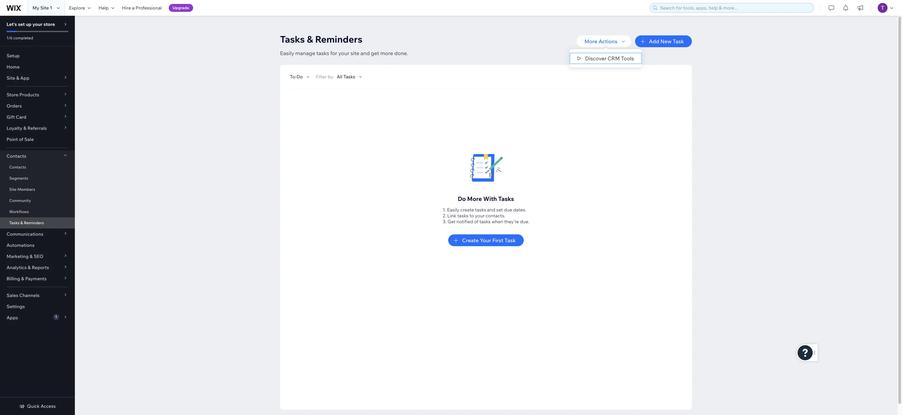 Task type: describe. For each thing, give the bounding box(es) containing it.
tasks & reminders inside tasks & reminders link
[[9, 221, 44, 226]]

link
[[447, 213, 456, 219]]

and inside 1. easily create tasks and set due dates. 2. link tasks to your contacts. 3. get notified of tasks when they're due.
[[487, 207, 495, 213]]

marketing & seo button
[[0, 251, 75, 262]]

communications button
[[0, 229, 75, 240]]

point of sale
[[7, 137, 34, 143]]

discover crm tools
[[585, 55, 634, 62]]

let's
[[7, 21, 17, 27]]

1/6
[[7, 35, 13, 40]]

1 horizontal spatial tasks & reminders
[[280, 34, 363, 45]]

sales
[[7, 293, 18, 299]]

analytics
[[7, 265, 27, 271]]

to-do button
[[290, 74, 311, 80]]

loyalty & referrals
[[7, 125, 47, 131]]

tasks left the to
[[457, 213, 469, 219]]

quick
[[27, 404, 40, 410]]

1 horizontal spatial do
[[458, 195, 466, 203]]

hire
[[122, 5, 131, 11]]

done.
[[394, 50, 408, 56]]

more actions button
[[577, 35, 631, 47]]

create your first task button
[[448, 235, 524, 247]]

easily manage tasks for your site and get more done.
[[280, 50, 408, 56]]

upgrade
[[173, 5, 189, 10]]

hire a professional link
[[118, 0, 166, 16]]

explore
[[69, 5, 85, 11]]

dates.
[[513, 207, 526, 213]]

more
[[380, 50, 393, 56]]

1 vertical spatial your
[[338, 50, 349, 56]]

my site 1
[[33, 5, 52, 11]]

billing & payments
[[7, 276, 47, 282]]

& for billing & payments popup button
[[21, 276, 24, 282]]

site & app
[[7, 75, 29, 81]]

set inside 1. easily create tasks and set due dates. 2. link tasks to your contacts. 3. get notified of tasks when they're due.
[[496, 207, 503, 213]]

quick access button
[[19, 404, 56, 410]]

settings
[[7, 304, 25, 310]]

home
[[7, 64, 20, 70]]

site members
[[9, 187, 35, 192]]

channels
[[19, 293, 40, 299]]

point of sale link
[[0, 134, 75, 145]]

professional
[[136, 5, 162, 11]]

analytics & reports
[[7, 265, 49, 271]]

all tasks button
[[337, 74, 363, 80]]

community
[[9, 198, 31, 203]]

up
[[26, 21, 31, 27]]

store
[[43, 21, 55, 27]]

sales channels button
[[0, 290, 75, 302]]

marketing
[[7, 254, 29, 260]]

tools
[[621, 55, 634, 62]]

create
[[461, 207, 474, 213]]

0 horizontal spatial do
[[297, 74, 303, 80]]

sales channels
[[7, 293, 40, 299]]

settings link
[[0, 302, 75, 313]]

set inside sidebar element
[[18, 21, 25, 27]]

first
[[492, 237, 504, 244]]

card
[[16, 114, 26, 120]]

sale
[[24, 137, 34, 143]]

store
[[7, 92, 18, 98]]

tasks right 'all'
[[343, 74, 355, 80]]

of inside "point of sale" link
[[19, 137, 23, 143]]

quick access
[[27, 404, 56, 410]]

crm
[[608, 55, 620, 62]]

filter
[[316, 74, 327, 80]]

site
[[351, 50, 359, 56]]

your inside 1. easily create tasks and set due dates. 2. link tasks to your contacts. 3. get notified of tasks when they're due.
[[475, 213, 485, 219]]

& for marketing & seo dropdown button
[[30, 254, 33, 260]]

upgrade button
[[169, 4, 193, 12]]

tasks left the for
[[316, 50, 329, 56]]

more inside button
[[585, 38, 598, 45]]

tasks inside sidebar element
[[9, 221, 20, 226]]

gift
[[7, 114, 15, 120]]

for
[[330, 50, 337, 56]]

contacts.
[[486, 213, 505, 219]]

reports
[[32, 265, 49, 271]]

reminders inside sidebar element
[[24, 221, 44, 226]]

task inside button
[[505, 237, 516, 244]]

segments
[[9, 176, 28, 181]]

my
[[33, 5, 39, 11]]

let's set up your store
[[7, 21, 55, 27]]

get
[[371, 50, 379, 56]]



Task type: locate. For each thing, give the bounding box(es) containing it.
get
[[448, 219, 456, 225]]

site & app button
[[0, 73, 75, 84]]

tasks & reminders
[[280, 34, 363, 45], [9, 221, 44, 226]]

2 vertical spatial site
[[9, 187, 17, 192]]

1 horizontal spatial your
[[338, 50, 349, 56]]

1 horizontal spatial reminders
[[315, 34, 363, 45]]

and left get
[[361, 50, 370, 56]]

do up create
[[458, 195, 466, 203]]

3.
[[443, 219, 447, 225]]

0 horizontal spatial easily
[[280, 50, 294, 56]]

notified
[[457, 219, 473, 225]]

do
[[297, 74, 303, 80], [458, 195, 466, 203]]

create your first task
[[462, 237, 516, 244]]

point
[[7, 137, 18, 143]]

0 vertical spatial set
[[18, 21, 25, 27]]

to-
[[290, 74, 297, 80]]

orders
[[7, 103, 22, 109]]

1 horizontal spatial easily
[[447, 207, 459, 213]]

of right the to
[[474, 219, 478, 225]]

sidebar element
[[0, 16, 75, 416]]

0 horizontal spatial more
[[467, 195, 482, 203]]

1 vertical spatial site
[[7, 75, 15, 81]]

1 horizontal spatial of
[[474, 219, 478, 225]]

1 vertical spatial do
[[458, 195, 466, 203]]

members
[[17, 187, 35, 192]]

& right loyalty
[[23, 125, 26, 131]]

gift card
[[7, 114, 26, 120]]

& inside dropdown button
[[30, 254, 33, 260]]

your right the for
[[338, 50, 349, 56]]

add
[[649, 38, 659, 45]]

Search for tools, apps, help & more... field
[[658, 3, 812, 12]]

1 down settings link
[[55, 315, 57, 320]]

0 vertical spatial task
[[673, 38, 684, 45]]

1 horizontal spatial 1
[[55, 315, 57, 320]]

new
[[661, 38, 672, 45]]

all
[[337, 74, 342, 80]]

tasks & reminders up communications
[[9, 221, 44, 226]]

contacts link
[[0, 162, 75, 173]]

your right the to
[[475, 213, 485, 219]]

0 horizontal spatial and
[[361, 50, 370, 56]]

&
[[307, 34, 313, 45], [16, 75, 19, 81], [23, 125, 26, 131], [20, 221, 23, 226], [30, 254, 33, 260], [28, 265, 31, 271], [21, 276, 24, 282]]

task right new
[[673, 38, 684, 45]]

contacts down point of sale
[[7, 153, 26, 159]]

site inside site & app popup button
[[7, 75, 15, 81]]

easily
[[280, 50, 294, 56], [447, 207, 459, 213]]

your inside sidebar element
[[33, 21, 42, 27]]

1 horizontal spatial set
[[496, 207, 503, 213]]

tasks down workflows
[[9, 221, 20, 226]]

help button
[[95, 0, 118, 16]]

0 horizontal spatial 1
[[50, 5, 52, 11]]

1 vertical spatial set
[[496, 207, 503, 213]]

1 vertical spatial reminders
[[24, 221, 44, 226]]

task inside button
[[673, 38, 684, 45]]

referrals
[[27, 125, 47, 131]]

2 horizontal spatial your
[[475, 213, 485, 219]]

1.
[[443, 207, 446, 213]]

& left reports
[[28, 265, 31, 271]]

& for analytics & reports 'dropdown button'
[[28, 265, 31, 271]]

tasks & reminders link
[[0, 218, 75, 229]]

manage
[[295, 50, 315, 56]]

0 vertical spatial of
[[19, 137, 23, 143]]

contacts for contacts popup button
[[7, 153, 26, 159]]

of inside 1. easily create tasks and set due dates. 2. link tasks to your contacts. 3. get notified of tasks when they're due.
[[474, 219, 478, 225]]

0 vertical spatial contacts
[[7, 153, 26, 159]]

more actions
[[585, 38, 618, 45]]

1 inside sidebar element
[[55, 315, 57, 320]]

discover crm tools button
[[570, 53, 642, 64]]

& for tasks & reminders link
[[20, 221, 23, 226]]

add new task
[[649, 38, 684, 45]]

with
[[483, 195, 497, 203]]

2.
[[443, 213, 446, 219]]

discover
[[585, 55, 607, 62]]

due
[[504, 207, 512, 213]]

setup link
[[0, 50, 75, 61]]

actions
[[599, 38, 618, 45]]

hire a professional
[[122, 5, 162, 11]]

1/6 completed
[[7, 35, 33, 40]]

communications
[[7, 232, 43, 237]]

0 horizontal spatial your
[[33, 21, 42, 27]]

tasks
[[280, 34, 305, 45], [343, 74, 355, 80], [498, 195, 514, 203], [9, 221, 20, 226]]

a
[[132, 5, 135, 11]]

0 vertical spatial site
[[40, 5, 49, 11]]

1. easily create tasks and set due dates. 2. link tasks to your contacts. 3. get notified of tasks when they're due.
[[443, 207, 529, 225]]

contacts for contacts link
[[9, 165, 26, 170]]

do left filter
[[297, 74, 303, 80]]

your right up
[[33, 21, 42, 27]]

0 vertical spatial your
[[33, 21, 42, 27]]

site for site & app
[[7, 75, 15, 81]]

0 vertical spatial more
[[585, 38, 598, 45]]

site inside site members link
[[9, 187, 17, 192]]

analytics & reports button
[[0, 262, 75, 274]]

your
[[33, 21, 42, 27], [338, 50, 349, 56], [475, 213, 485, 219]]

workflows link
[[0, 207, 75, 218]]

0 vertical spatial easily
[[280, 50, 294, 56]]

0 vertical spatial tasks & reminders
[[280, 34, 363, 45]]

site for site members
[[9, 187, 17, 192]]

loyalty & referrals button
[[0, 123, 75, 134]]

0 horizontal spatial set
[[18, 21, 25, 27]]

1 vertical spatial of
[[474, 219, 478, 225]]

store products
[[7, 92, 39, 98]]

& inside 'dropdown button'
[[28, 265, 31, 271]]

more up create
[[467, 195, 482, 203]]

1 vertical spatial more
[[467, 195, 482, 203]]

help
[[98, 5, 109, 11]]

0 vertical spatial reminders
[[315, 34, 363, 45]]

set left up
[[18, 21, 25, 27]]

when
[[492, 219, 503, 225]]

filter by:
[[316, 74, 334, 80]]

1 vertical spatial task
[[505, 237, 516, 244]]

site down segments
[[9, 187, 17, 192]]

products
[[19, 92, 39, 98]]

1 vertical spatial and
[[487, 207, 495, 213]]

to-do
[[290, 74, 303, 80]]

easily right the 1.
[[447, 207, 459, 213]]

orders button
[[0, 101, 75, 112]]

setup
[[7, 53, 20, 59]]

1 vertical spatial easily
[[447, 207, 459, 213]]

0 vertical spatial do
[[297, 74, 303, 80]]

task right "first"
[[505, 237, 516, 244]]

0 horizontal spatial reminders
[[24, 221, 44, 226]]

community link
[[0, 195, 75, 207]]

site right the my at top
[[40, 5, 49, 11]]

they're
[[504, 219, 519, 225]]

1 horizontal spatial task
[[673, 38, 684, 45]]

easily left manage
[[280, 50, 294, 56]]

completed
[[13, 35, 33, 40]]

& for site & app popup button
[[16, 75, 19, 81]]

marketing & seo
[[7, 254, 43, 260]]

& right billing
[[21, 276, 24, 282]]

billing & payments button
[[0, 274, 75, 285]]

gift card button
[[0, 112, 75, 123]]

& inside dropdown button
[[23, 125, 26, 131]]

tasks up manage
[[280, 34, 305, 45]]

contacts button
[[0, 151, 75, 162]]

more left actions
[[585, 38, 598, 45]]

reminders up the for
[[315, 34, 363, 45]]

site members link
[[0, 184, 75, 195]]

0 horizontal spatial tasks & reminders
[[9, 221, 44, 226]]

1 right the my at top
[[50, 5, 52, 11]]

automations
[[7, 243, 34, 249]]

& down workflows
[[20, 221, 23, 226]]

tasks & reminders up the for
[[280, 34, 363, 45]]

add new task button
[[635, 35, 692, 47]]

contacts inside popup button
[[7, 153, 26, 159]]

1 vertical spatial contacts
[[9, 165, 26, 170]]

your
[[480, 237, 491, 244]]

1 horizontal spatial and
[[487, 207, 495, 213]]

all tasks
[[337, 74, 355, 80]]

create
[[462, 237, 479, 244]]

site down home
[[7, 75, 15, 81]]

and down the with at the right
[[487, 207, 495, 213]]

0 vertical spatial and
[[361, 50, 370, 56]]

& left the seo
[[30, 254, 33, 260]]

payments
[[25, 276, 47, 282]]

of
[[19, 137, 23, 143], [474, 219, 478, 225]]

do more with tasks
[[458, 195, 514, 203]]

0 horizontal spatial of
[[19, 137, 23, 143]]

& left 'app'
[[16, 75, 19, 81]]

automations link
[[0, 240, 75, 251]]

tasks right the to
[[475, 207, 486, 213]]

& for loyalty & referrals dropdown button
[[23, 125, 26, 131]]

tasks up due
[[498, 195, 514, 203]]

easily inside 1. easily create tasks and set due dates. 2. link tasks to your contacts. 3. get notified of tasks when they're due.
[[447, 207, 459, 213]]

1 horizontal spatial more
[[585, 38, 598, 45]]

set left due
[[496, 207, 503, 213]]

1 vertical spatial 1
[[55, 315, 57, 320]]

0 horizontal spatial task
[[505, 237, 516, 244]]

site
[[40, 5, 49, 11], [7, 75, 15, 81], [9, 187, 17, 192]]

by:
[[328, 74, 334, 80]]

seo
[[34, 254, 43, 260]]

store products button
[[0, 89, 75, 101]]

1 vertical spatial tasks & reminders
[[9, 221, 44, 226]]

tasks left when
[[480, 219, 491, 225]]

of left the sale
[[19, 137, 23, 143]]

0 vertical spatial 1
[[50, 5, 52, 11]]

contacts up segments
[[9, 165, 26, 170]]

& up manage
[[307, 34, 313, 45]]

due.
[[520, 219, 529, 225]]

2 vertical spatial your
[[475, 213, 485, 219]]

billing
[[7, 276, 20, 282]]

reminders down workflows link at the left of the page
[[24, 221, 44, 226]]



Task type: vqa. For each thing, say whether or not it's contained in the screenshot.
Wix Logo
no



